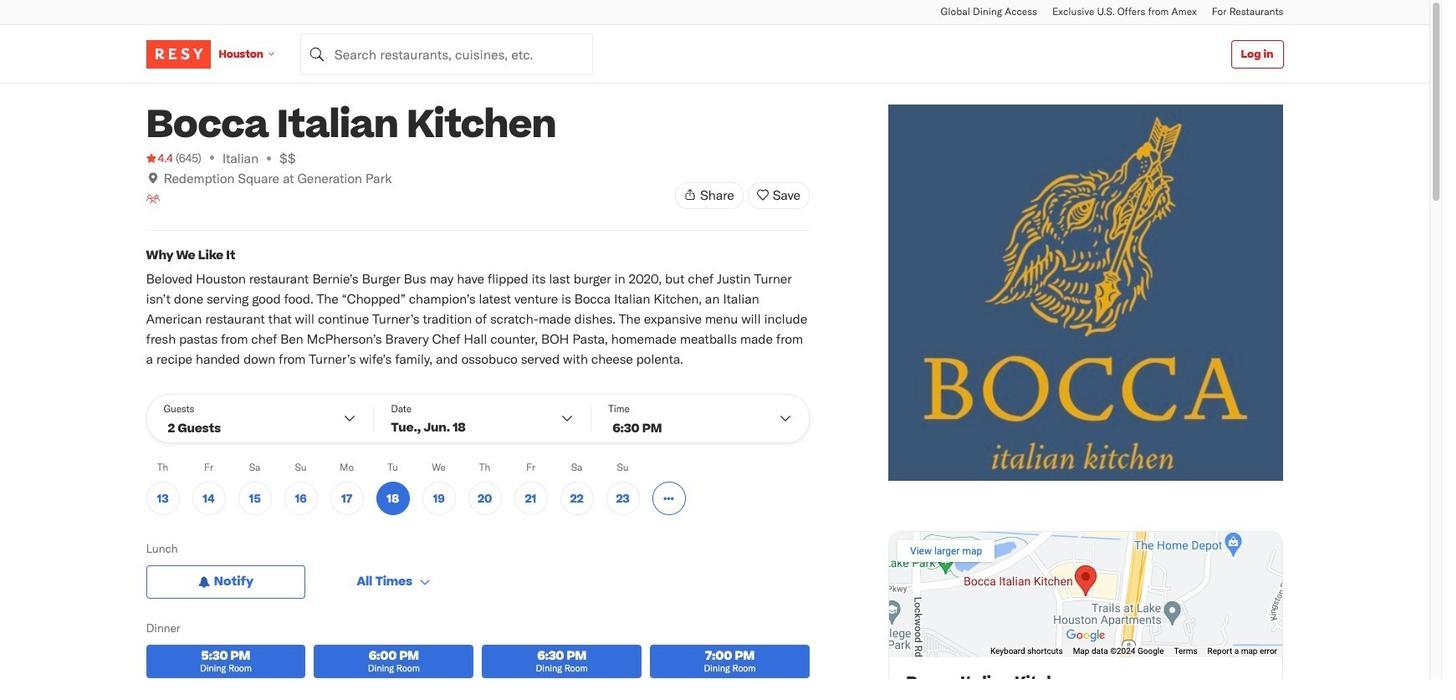 Task type: vqa. For each thing, say whether or not it's contained in the screenshot.
4.4 out of 5 stars 'icon'
yes



Task type: describe. For each thing, give the bounding box(es) containing it.
4.4 out of 5 stars image
[[146, 150, 173, 166]]



Task type: locate. For each thing, give the bounding box(es) containing it.
Search restaurants, cuisines, etc. text field
[[300, 33, 593, 75]]

None field
[[300, 33, 593, 75]]



